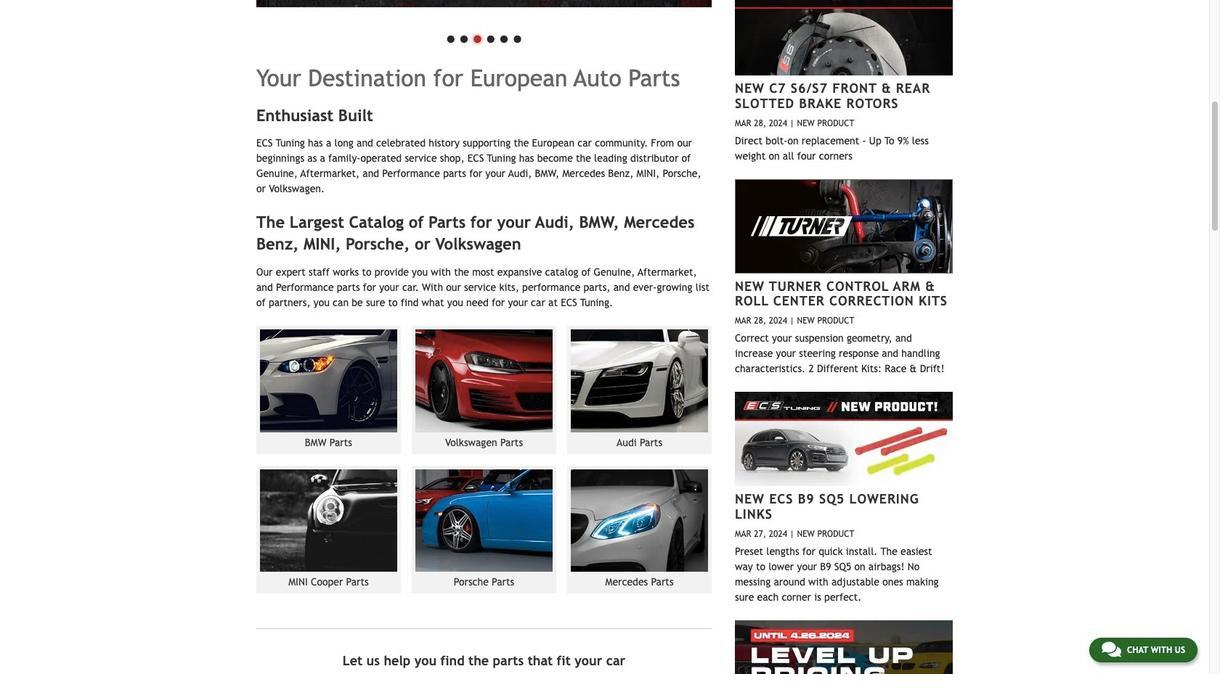 Task type: locate. For each thing, give the bounding box(es) containing it.
new c7 s6/s7 front & rear slotted brake rotors image
[[735, 0, 953, 76]]

new turner control arm & roll center correction kits image
[[735, 179, 953, 274]]

new ecs b9 sq5 lowering links image
[[735, 392, 953, 487]]



Task type: vqa. For each thing, say whether or not it's contained in the screenshot.
heart 'icon' in the right of the page
no



Task type: describe. For each thing, give the bounding box(es) containing it.
wholesale dealer exclusive now until 4/26/2024 image
[[735, 621, 953, 675]]

generic - ecs enthusiast bundles image
[[256, 0, 712, 7]]



